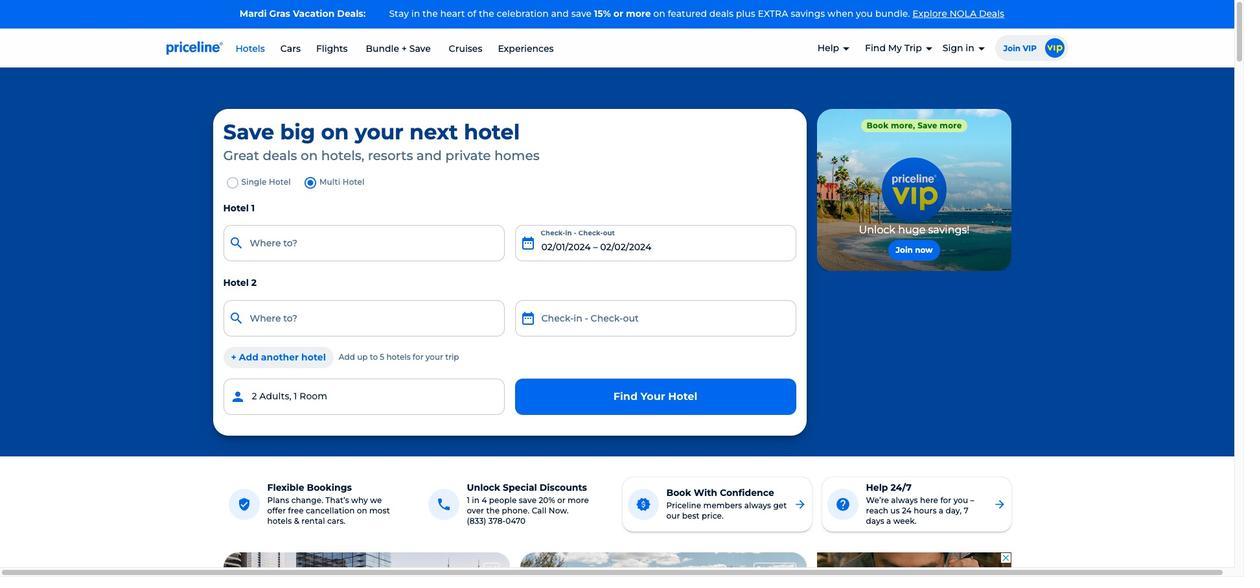Task type: describe. For each thing, give the bounding box(es) containing it.
1 horizontal spatial a
[[939, 506, 944, 515]]

hotel down single
[[223, 202, 249, 214]]

that's
[[326, 495, 349, 505]]

extra
[[758, 8, 789, 19]]

reach
[[866, 506, 889, 515]]

find my trip
[[866, 42, 922, 54]]

with
[[694, 487, 718, 498]]

flexible
[[267, 482, 304, 493]]

+ inside button
[[231, 351, 237, 363]]

2 where to? field from the top
[[223, 300, 505, 336]]

savings
[[791, 8, 826, 19]]

big
[[280, 119, 315, 144]]

us
[[891, 506, 900, 515]]

special
[[503, 482, 537, 493]]

+ add another hotel
[[231, 351, 326, 363]]

call
[[532, 506, 547, 515]]

mardi gras vacation deals:
[[240, 8, 366, 19]]

sign in
[[943, 42, 975, 54]]

7
[[964, 506, 969, 515]]

private
[[446, 148, 491, 163]]

flights link
[[316, 43, 348, 54]]

our
[[667, 511, 680, 520]]

help 24/7 we're always here for you – reach us 24 hours a day, 7 days a week.
[[866, 482, 975, 526]]

and inside "save big on your next hotel great deals on hotels, resorts and private homes"
[[417, 148, 442, 163]]

add up to 5 hotels for your trip
[[339, 352, 459, 362]]

find my trip button
[[866, 32, 933, 65]]

+ add another hotel button
[[223, 347, 334, 368]]

you inside help 24/7 we're always here for you – reach us 24 hours a day, 7 days a week.
[[954, 495, 969, 505]]

378-
[[489, 516, 506, 526]]

change.
[[292, 495, 323, 505]]

(833)
[[467, 516, 487, 526]]

24/7
[[891, 482, 912, 493]]

book with confidence priceline members always get our best price.
[[667, 487, 787, 520]]

1 horizontal spatial deals
[[710, 8, 734, 19]]

priceline.com home image
[[166, 41, 223, 55]]

hotel 1
[[223, 202, 255, 214]]

2 check- from the left
[[579, 229, 603, 237]]

phone.
[[502, 506, 530, 515]]

for for 24/7
[[941, 495, 952, 505]]

your inside "save big on your next hotel great deals on hotels, resorts and private homes"
[[355, 119, 404, 144]]

vip
[[1023, 43, 1037, 53]]

in for check-
[[566, 229, 572, 237]]

in for sign
[[966, 42, 975, 54]]

-
[[574, 229, 577, 237]]

vip badge icon image
[[1045, 38, 1065, 57]]

the inside unlock special discounts 1 in 4 people save 20% or more over the phone. call now. (833) 378-0470
[[487, 506, 500, 515]]

hotel 2
[[223, 277, 257, 289]]

1 horizontal spatial hotels
[[387, 352, 411, 362]]

1 horizontal spatial save
[[572, 8, 592, 19]]

celebration
[[497, 8, 549, 19]]

for for up
[[413, 352, 424, 362]]

single
[[242, 177, 267, 187]]

resorts
[[368, 148, 413, 163]]

hotel inside button
[[301, 351, 326, 363]]

over
[[467, 506, 484, 515]]

hotel right "multi"
[[343, 177, 365, 187]]

experiences link
[[498, 43, 554, 54]]

stay in the heart of the celebration and save 15% or more on featured deals plus extra savings when you bundle. explore nola deals
[[389, 8, 1005, 19]]

priceline
[[667, 500, 702, 510]]

deals
[[980, 8, 1005, 19]]

bundle.
[[876, 8, 911, 19]]

2 check-in - check-out field from the top
[[515, 300, 796, 336]]

members
[[704, 500, 743, 510]]

on inside 'flexible bookings plans change. that's why we offer free cancellation on most hotels & rental cars.'
[[357, 506, 367, 515]]

bundle + save link
[[363, 43, 433, 54]]

most
[[370, 506, 390, 515]]

join vip
[[1004, 43, 1037, 53]]

rental
[[302, 516, 325, 526]]

24
[[902, 506, 912, 515]]

hotel left 2
[[223, 277, 249, 289]]

hotels,
[[321, 148, 365, 163]]

1 horizontal spatial +
[[402, 43, 407, 54]]

up
[[357, 352, 368, 362]]

save inside "save big on your next hotel great deals on hotels, resorts and private homes"
[[223, 119, 274, 144]]

cars.
[[327, 516, 346, 526]]

check-in - check-out
[[541, 229, 615, 237]]

days
[[866, 516, 885, 526]]

homes
[[495, 148, 540, 163]]

1 horizontal spatial add
[[339, 352, 355, 362]]

1 where to? field from the top
[[223, 225, 505, 261]]

help button
[[818, 32, 850, 65]]

experiences
[[498, 43, 554, 54]]

cancellation
[[306, 506, 355, 515]]

gras
[[269, 8, 290, 19]]

more inside unlock special discounts 1 in 4 people save 20% or more over the phone. call now. (833) 378-0470
[[568, 495, 589, 505]]

confidence
[[720, 487, 775, 498]]

on up hotels,
[[321, 119, 349, 144]]

offer
[[267, 506, 286, 515]]

we're
[[866, 495, 890, 505]]

nola
[[950, 8, 977, 19]]

trip
[[905, 42, 922, 54]]

bundle + save
[[363, 43, 433, 54]]

out
[[603, 229, 615, 237]]

join
[[1004, 43, 1021, 53]]

single hotel
[[242, 177, 291, 187]]

0 horizontal spatial 1
[[251, 202, 255, 214]]

week.
[[894, 516, 917, 526]]

cars
[[281, 43, 301, 54]]

cruises link
[[449, 43, 483, 54]]

people
[[489, 495, 517, 505]]

0 horizontal spatial a
[[887, 516, 892, 526]]

0 vertical spatial you
[[856, 8, 873, 19]]



Task type: locate. For each thing, give the bounding box(es) containing it.
1 vertical spatial hotels
[[267, 516, 292, 526]]

another
[[261, 351, 299, 363]]

add left another
[[239, 351, 259, 363]]

0 horizontal spatial hotels
[[267, 516, 292, 526]]

save
[[572, 8, 592, 19], [519, 495, 537, 505]]

0 vertical spatial your
[[355, 119, 404, 144]]

hotels right 5 in the left of the page
[[387, 352, 411, 362]]

hotels
[[387, 352, 411, 362], [267, 516, 292, 526]]

on down why
[[357, 506, 367, 515]]

5
[[380, 352, 385, 362]]

hotel right your
[[669, 390, 698, 402]]

arrowright image
[[794, 498, 807, 511], [994, 498, 1007, 511]]

on left featured
[[654, 8, 666, 19]]

0470
[[506, 516, 526, 526]]

0 horizontal spatial always
[[745, 500, 772, 510]]

always inside book with confidence priceline members always get our best price.
[[745, 500, 772, 510]]

1 horizontal spatial more
[[626, 8, 651, 19]]

2
[[251, 277, 257, 289]]

0 horizontal spatial you
[[856, 8, 873, 19]]

save
[[410, 43, 431, 54], [223, 119, 274, 144]]

unlock
[[467, 482, 501, 493]]

hotel
[[464, 119, 520, 144], [301, 351, 326, 363]]

1 horizontal spatial you
[[954, 495, 969, 505]]

0 vertical spatial save
[[572, 8, 592, 19]]

find inside dropdown button
[[866, 42, 886, 54]]

traveler selection text field
[[223, 378, 505, 415]]

in
[[412, 8, 420, 19], [966, 42, 975, 54], [566, 229, 572, 237], [472, 495, 480, 505]]

or right 15%
[[614, 8, 624, 19]]

in right stay
[[412, 8, 420, 19]]

0 horizontal spatial and
[[417, 148, 442, 163]]

0 vertical spatial 1
[[251, 202, 255, 214]]

1 horizontal spatial hotel
[[464, 119, 520, 144]]

help
[[818, 42, 840, 54], [866, 482, 889, 493]]

0 horizontal spatial help
[[818, 42, 840, 54]]

hotels down offer
[[267, 516, 292, 526]]

0 vertical spatial +
[[402, 43, 407, 54]]

check-
[[541, 229, 566, 237], [579, 229, 603, 237]]

hours
[[914, 506, 937, 515]]

to
[[370, 352, 378, 362]]

your
[[355, 119, 404, 144], [426, 352, 443, 362]]

the left heart
[[423, 8, 438, 19]]

+
[[402, 43, 407, 54], [231, 351, 237, 363]]

0 horizontal spatial for
[[413, 352, 424, 362]]

hotels
[[236, 43, 265, 54]]

or up now.
[[558, 495, 566, 505]]

Check-in - Check-out field
[[515, 225, 796, 261], [515, 300, 796, 336]]

0 vertical spatial check-in - check-out field
[[515, 225, 796, 261]]

explore
[[913, 8, 948, 19]]

1 horizontal spatial check-
[[579, 229, 603, 237]]

add inside button
[[239, 351, 259, 363]]

save inside unlock special discounts 1 in 4 people save 20% or more over the phone. call now. (833) 378-0470
[[519, 495, 537, 505]]

1 vertical spatial deals
[[263, 148, 297, 163]]

arrowright image for book with confidence
[[794, 498, 807, 511]]

1 check- from the left
[[541, 229, 566, 237]]

hotel inside "save big on your next hotel great deals on hotels, resorts and private homes"
[[464, 119, 520, 144]]

a left day,
[[939, 506, 944, 515]]

0 vertical spatial help
[[818, 42, 840, 54]]

check- left the -
[[541, 229, 566, 237]]

in left the -
[[566, 229, 572, 237]]

0 vertical spatial save
[[410, 43, 431, 54]]

more
[[626, 8, 651, 19], [568, 495, 589, 505]]

find for find my trip
[[866, 42, 886, 54]]

flexible bookings plans change. that's why we offer free cancellation on most hotels & rental cars.
[[267, 482, 390, 526]]

1 horizontal spatial your
[[426, 352, 443, 362]]

1 horizontal spatial and
[[551, 8, 569, 19]]

1 vertical spatial or
[[558, 495, 566, 505]]

arrowright image right "get"
[[794, 498, 807, 511]]

1 vertical spatial help
[[866, 482, 889, 493]]

1 horizontal spatial or
[[614, 8, 624, 19]]

1 vertical spatial find
[[614, 390, 638, 402]]

1 vertical spatial check-in - check-out field
[[515, 300, 796, 336]]

here
[[921, 495, 939, 505]]

0 vertical spatial or
[[614, 8, 624, 19]]

plus
[[736, 8, 756, 19]]

0 horizontal spatial find
[[614, 390, 638, 402]]

hotel right single
[[269, 177, 291, 187]]

help inside help 24/7 we're always here for you – reach us 24 hours a day, 7 days a week.
[[866, 482, 889, 493]]

find left my
[[866, 42, 886, 54]]

always inside help 24/7 we're always here for you – reach us 24 hours a day, 7 days a week.
[[892, 495, 919, 505]]

1 up over at the left
[[467, 495, 470, 505]]

0 horizontal spatial deals
[[263, 148, 297, 163]]

in inside sign in button
[[966, 42, 975, 54]]

hotel inside button
[[669, 390, 698, 402]]

my
[[889, 42, 902, 54]]

always
[[892, 495, 919, 505], [745, 500, 772, 510]]

of
[[468, 8, 477, 19]]

vacation
[[293, 8, 335, 19]]

+ right bundle on the left
[[402, 43, 407, 54]]

save up the great
[[223, 119, 274, 144]]

more down discounts at the bottom left of the page
[[568, 495, 589, 505]]

sign in button
[[943, 32, 985, 65]]

free
[[288, 506, 304, 515]]

0 horizontal spatial check-
[[541, 229, 566, 237]]

on down big at the left
[[301, 148, 318, 163]]

arrowright image for help 24/7
[[994, 498, 1007, 511]]

0 vertical spatial a
[[939, 506, 944, 515]]

1 vertical spatial +
[[231, 351, 237, 363]]

0 vertical spatial hotels
[[387, 352, 411, 362]]

for
[[413, 352, 424, 362], [941, 495, 952, 505]]

advertisement element
[[817, 109, 1012, 271], [223, 552, 510, 577], [520, 552, 807, 577], [817, 552, 1012, 577]]

stay
[[389, 8, 409, 19]]

0 horizontal spatial your
[[355, 119, 404, 144]]

hotel up private
[[464, 119, 520, 144]]

a down us in the right bottom of the page
[[887, 516, 892, 526]]

day,
[[946, 506, 962, 515]]

the
[[423, 8, 438, 19], [479, 8, 495, 19], [487, 506, 500, 515]]

when
[[828, 8, 854, 19]]

1 vertical spatial a
[[887, 516, 892, 526]]

help down when
[[818, 42, 840, 54]]

help inside 'dropdown button'
[[818, 42, 840, 54]]

save right bundle on the left
[[410, 43, 431, 54]]

best
[[683, 511, 700, 520]]

why
[[351, 495, 368, 505]]

hotels inside 'flexible bookings plans change. that's why we offer free cancellation on most hotels & rental cars.'
[[267, 516, 292, 526]]

hotel
[[269, 177, 291, 187], [343, 177, 365, 187], [223, 202, 249, 214], [223, 277, 249, 289], [669, 390, 698, 402]]

save left 15%
[[572, 8, 592, 19]]

check- right the -
[[579, 229, 603, 237]]

sign
[[943, 42, 964, 54]]

None field
[[223, 225, 505, 261], [223, 300, 505, 336], [223, 225, 505, 261], [223, 300, 505, 336]]

1 horizontal spatial for
[[941, 495, 952, 505]]

1 horizontal spatial always
[[892, 495, 919, 505]]

0 horizontal spatial +
[[231, 351, 237, 363]]

1 vertical spatial you
[[954, 495, 969, 505]]

bookings
[[307, 482, 352, 493]]

your left the trip
[[426, 352, 443, 362]]

0 vertical spatial where to? field
[[223, 225, 505, 261]]

plans
[[267, 495, 289, 505]]

4
[[482, 495, 487, 505]]

0 vertical spatial and
[[551, 8, 569, 19]]

1 vertical spatial and
[[417, 148, 442, 163]]

join vip link
[[996, 35, 1073, 61]]

1 vertical spatial hotel
[[301, 351, 326, 363]]

1 horizontal spatial save
[[410, 43, 431, 54]]

cruises
[[449, 43, 483, 54]]

1 horizontal spatial find
[[866, 42, 886, 54]]

find for find your hotel
[[614, 390, 638, 402]]

1 inside unlock special discounts 1 in 4 people save 20% or more over the phone. call now. (833) 378-0470
[[467, 495, 470, 505]]

the right of at top
[[479, 8, 495, 19]]

always down confidence
[[745, 500, 772, 510]]

1 vertical spatial where to? field
[[223, 300, 505, 336]]

arrowright image right '–'
[[994, 498, 1007, 511]]

help up 'we're' on the right of the page
[[866, 482, 889, 493]]

your
[[641, 390, 666, 402]]

0 vertical spatial for
[[413, 352, 424, 362]]

for left the trip
[[413, 352, 424, 362]]

0 horizontal spatial hotel
[[301, 351, 326, 363]]

&
[[294, 516, 300, 526]]

and right celebration
[[551, 8, 569, 19]]

1 check-in - check-out field from the top
[[515, 225, 796, 261]]

the up 378-
[[487, 506, 500, 515]]

1 arrowright image from the left
[[794, 498, 807, 511]]

0 horizontal spatial add
[[239, 351, 259, 363]]

0 horizontal spatial save
[[519, 495, 537, 505]]

1 horizontal spatial arrowright image
[[994, 498, 1007, 511]]

0 vertical spatial find
[[866, 42, 886, 54]]

Where to? field
[[223, 225, 505, 261], [223, 300, 505, 336]]

heart
[[441, 8, 465, 19]]

discounts
[[540, 482, 587, 493]]

now.
[[549, 506, 569, 515]]

0 vertical spatial deals
[[710, 8, 734, 19]]

0 vertical spatial hotel
[[464, 119, 520, 144]]

your up resorts
[[355, 119, 404, 144]]

0 horizontal spatial or
[[558, 495, 566, 505]]

1 vertical spatial save
[[223, 119, 274, 144]]

find inside button
[[614, 390, 638, 402]]

you right when
[[856, 8, 873, 19]]

help for help
[[818, 42, 840, 54]]

for up day,
[[941, 495, 952, 505]]

2 arrowright image from the left
[[994, 498, 1007, 511]]

or inside unlock special discounts 1 in 4 people save 20% or more over the phone. call now. (833) 378-0470
[[558, 495, 566, 505]]

we
[[370, 495, 382, 505]]

mardi
[[240, 8, 267, 19]]

in right sign
[[966, 42, 975, 54]]

deals down big at the left
[[263, 148, 297, 163]]

add
[[239, 351, 259, 363], [339, 352, 355, 362]]

you left '–'
[[954, 495, 969, 505]]

find left your
[[614, 390, 638, 402]]

deals:
[[337, 8, 366, 19]]

deals inside "save big on your next hotel great deals on hotels, resorts and private homes"
[[263, 148, 297, 163]]

15%
[[594, 8, 611, 19]]

+ left another
[[231, 351, 237, 363]]

in for stay
[[412, 8, 420, 19]]

multi hotel
[[320, 177, 365, 187]]

0 horizontal spatial arrowright image
[[794, 498, 807, 511]]

trip
[[446, 352, 459, 362]]

unlock special discounts 1 in 4 people save 20% or more over the phone. call now. (833) 378-0470
[[467, 482, 589, 526]]

always up 24
[[892, 495, 919, 505]]

for inside help 24/7 we're always here for you – reach us 24 hours a day, 7 days a week.
[[941, 495, 952, 505]]

1 vertical spatial more
[[568, 495, 589, 505]]

1 down single
[[251, 202, 255, 214]]

in left 4
[[472, 495, 480, 505]]

1 horizontal spatial help
[[866, 482, 889, 493]]

a
[[939, 506, 944, 515], [887, 516, 892, 526]]

0 vertical spatial more
[[626, 8, 651, 19]]

hotel right another
[[301, 351, 326, 363]]

1 vertical spatial for
[[941, 495, 952, 505]]

0 horizontal spatial more
[[568, 495, 589, 505]]

and down the 'next'
[[417, 148, 442, 163]]

book
[[667, 487, 692, 498]]

in inside unlock special discounts 1 in 4 people save 20% or more over the phone. call now. (833) 378-0470
[[472, 495, 480, 505]]

add left up
[[339, 352, 355, 362]]

great
[[223, 148, 259, 163]]

more right 15%
[[626, 8, 651, 19]]

deals left plus
[[710, 8, 734, 19]]

1 vertical spatial 1
[[467, 495, 470, 505]]

1 vertical spatial your
[[426, 352, 443, 362]]

save down special
[[519, 495, 537, 505]]

multi
[[320, 177, 341, 187]]

1 horizontal spatial 1
[[467, 495, 470, 505]]

0 horizontal spatial save
[[223, 119, 274, 144]]

help for help 24/7 we're always here for you – reach us 24 hours a day, 7 days a week.
[[866, 482, 889, 493]]

1 vertical spatial save
[[519, 495, 537, 505]]

next
[[410, 119, 458, 144]]

and
[[551, 8, 569, 19], [417, 148, 442, 163]]

find your hotel
[[614, 390, 698, 402]]



Task type: vqa. For each thing, say whether or not it's contained in the screenshot.
the next
yes



